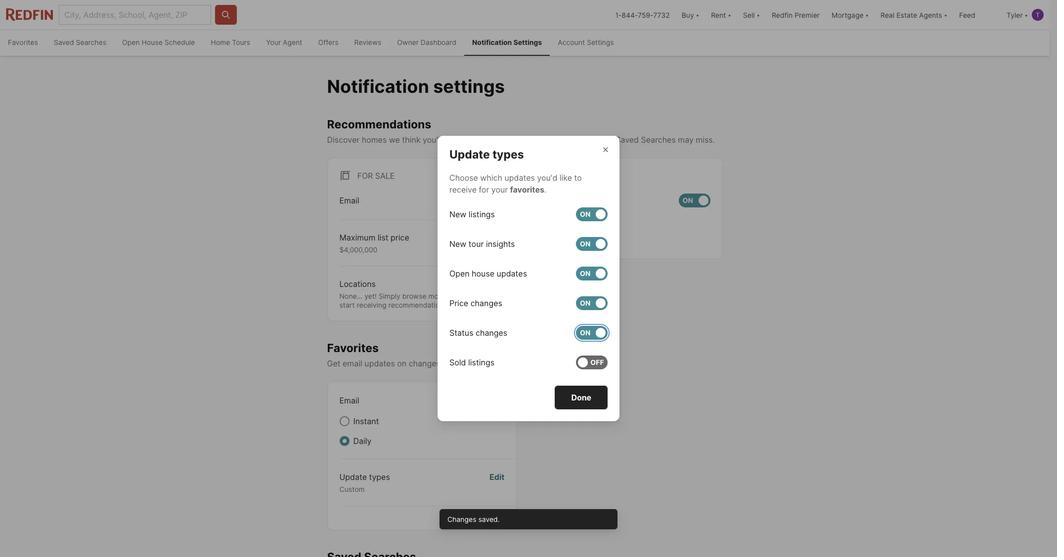 Task type: describe. For each thing, give the bounding box(es) containing it.
which
[[480, 173, 503, 183]]

settings
[[433, 76, 505, 97]]

ones
[[577, 135, 595, 145]]

homes inside favorites get email updates on changes to the homes in
[[467, 359, 492, 369]]

favorites link
[[0, 30, 46, 56]]

your agent link
[[258, 30, 310, 56]]

start
[[340, 301, 355, 310]]

daily for daily option
[[561, 236, 580, 246]]

update for update types
[[450, 148, 490, 162]]

searches inside "link"
[[76, 38, 106, 46]]

premier
[[795, 11, 820, 19]]

think
[[402, 135, 421, 145]]

feed button
[[954, 0, 1001, 30]]

edit for update types
[[490, 473, 505, 483]]

submit search image
[[221, 10, 231, 20]]

for sale
[[357, 171, 395, 181]]

update types element
[[450, 136, 536, 162]]

Instant radio
[[547, 217, 557, 226]]

1-
[[616, 11, 622, 19]]

choose which updates you'd like to receive for your
[[450, 173, 582, 195]]

7732
[[654, 11, 670, 19]]

to inside locations none... yet! simply browse more homes to start receiving recommendations.
[[471, 292, 478, 301]]

on inside favorites get email updates on changes to the homes in
[[397, 359, 407, 369]]

saved inside recommendations discover homes we think you'll like based on your browsing—even ones your saved searches may miss.
[[616, 135, 639, 145]]

schedule
[[165, 38, 195, 46]]

on inside recommendations discover homes we think you'll like based on your browsing—even ones your saved searches may miss.
[[484, 135, 494, 145]]

home
[[211, 38, 230, 46]]

reviews
[[354, 38, 382, 46]]

we
[[389, 135, 400, 145]]

price
[[391, 233, 409, 243]]

changes
[[409, 359, 441, 369]]

feed
[[960, 11, 976, 19]]

types for update types custom
[[369, 473, 390, 483]]

updates inside the choose which updates you'd like to receive for your
[[505, 173, 535, 183]]

types for update types
[[493, 148, 524, 162]]

to inside the choose which updates you'd like to receive for your
[[575, 173, 582, 183]]

open house schedule link
[[114, 30, 203, 56]]

redfin
[[772, 11, 793, 19]]

edit button for update types
[[490, 472, 505, 494]]

dashboard
[[421, 38, 457, 46]]

1-844-759-7732 link
[[616, 11, 670, 19]]

list
[[378, 233, 389, 243]]

email for update
[[340, 396, 359, 406]]

choose
[[450, 173, 478, 183]]

instant for instant radio
[[353, 417, 379, 427]]

edit button for maximum list price
[[488, 232, 503, 254]]

homes inside locations none... yet! simply browse more homes to start receiving recommendations.
[[447, 292, 469, 301]]

daily for daily radio
[[353, 437, 372, 447]]

yet!
[[365, 292, 377, 301]]

updates inside favorites get email updates on changes to the homes in
[[365, 359, 395, 369]]

based
[[459, 135, 482, 145]]

like inside the choose which updates you'd like to receive for your
[[560, 173, 572, 183]]

you'll
[[423, 135, 442, 145]]

favorites .
[[510, 185, 547, 195]]

recommendations discover homes we think you'll like based on your browsing—even ones your saved searches may miss.
[[327, 118, 715, 145]]

notification settings
[[327, 76, 505, 97]]

changes saved.
[[448, 516, 500, 524]]

done
[[572, 393, 592, 403]]

your agent
[[266, 38, 302, 46]]

saved searches
[[54, 38, 106, 46]]

Daily radio
[[547, 236, 557, 246]]

locations none... yet! simply browse more homes to start receiving recommendations.
[[340, 280, 478, 310]]

email for maximum
[[340, 196, 359, 206]]

searches inside recommendations discover homes we think you'll like based on your browsing—even ones your saved searches may miss.
[[641, 135, 676, 145]]

owner dashboard
[[397, 38, 457, 46]]

for for for sale
[[357, 171, 373, 181]]

browse
[[403, 292, 427, 301]]

maximum list price $4,000,000
[[340, 233, 409, 254]]

instant for instant option at the right of the page
[[561, 217, 587, 226]]

none...
[[340, 292, 363, 301]]

maximum
[[340, 233, 376, 243]]

homes inside recommendations discover homes we think you'll like based on your browsing—even ones your saved searches may miss.
[[362, 135, 387, 145]]

notification settings
[[472, 38, 542, 46]]

account settings link
[[550, 30, 622, 56]]

owner dashboard link
[[389, 30, 464, 56]]

for
[[479, 185, 489, 195]]

update for update types custom
[[340, 473, 367, 483]]

more
[[429, 292, 445, 301]]

notification settings link
[[464, 30, 550, 56]]

redfin premier button
[[766, 0, 826, 30]]

open
[[122, 38, 140, 46]]

get
[[327, 359, 341, 369]]

on
[[683, 196, 693, 205]]

.
[[545, 185, 547, 195]]

like inside recommendations discover homes we think you'll like based on your browsing—even ones your saved searches may miss.
[[444, 135, 457, 145]]

1-844-759-7732
[[616, 11, 670, 19]]

to inside favorites get email updates on changes to the homes in
[[443, 359, 450, 369]]



Task type: vqa. For each thing, say whether or not it's contained in the screenshot.
saved.
yes



Task type: locate. For each thing, give the bounding box(es) containing it.
favorites inside favorites get email updates on changes to the homes in
[[327, 342, 379, 356]]

like right you'll
[[444, 135, 457, 145]]

to left rent
[[575, 173, 582, 183]]

0 vertical spatial edit
[[488, 233, 503, 243]]

1 vertical spatial saved
[[616, 135, 639, 145]]

1 vertical spatial notification
[[327, 76, 429, 97]]

edit down 'for'
[[488, 233, 503, 243]]

your
[[496, 135, 512, 145], [597, 135, 614, 145], [492, 185, 508, 195]]

1 vertical spatial updates
[[365, 359, 395, 369]]

instant right instant option at the right of the page
[[561, 217, 587, 226]]

receiving
[[357, 301, 387, 310]]

saved searches link
[[46, 30, 114, 56]]

instant
[[561, 217, 587, 226], [353, 417, 379, 427]]

edit for maximum list price
[[488, 233, 503, 243]]

instant right instant radio
[[353, 417, 379, 427]]

to right more
[[471, 292, 478, 301]]

notification for notification settings
[[472, 38, 512, 46]]

0 horizontal spatial types
[[369, 473, 390, 483]]

for
[[357, 171, 373, 181], [565, 171, 581, 181]]

open house schedule
[[122, 38, 195, 46]]

update types custom
[[340, 473, 390, 494]]

1 horizontal spatial daily
[[561, 236, 580, 246]]

0 vertical spatial types
[[493, 148, 524, 162]]

searches left open at the left of the page
[[76, 38, 106, 46]]

types
[[493, 148, 524, 162], [369, 473, 390, 483]]

settings for account settings
[[587, 38, 614, 46]]

notification for notification settings
[[327, 76, 429, 97]]

email down for sale at the top
[[340, 196, 359, 206]]

notification
[[472, 38, 512, 46], [327, 76, 429, 97]]

0 vertical spatial instant
[[561, 217, 587, 226]]

simply
[[379, 292, 401, 301]]

the
[[453, 359, 465, 369]]

for for for rent
[[565, 171, 581, 181]]

update down based
[[450, 148, 490, 162]]

account
[[558, 38, 585, 46]]

favorites
[[510, 185, 545, 195]]

0 horizontal spatial updates
[[365, 359, 395, 369]]

1 horizontal spatial instant
[[561, 217, 587, 226]]

1 vertical spatial like
[[560, 173, 572, 183]]

1 horizontal spatial on
[[484, 135, 494, 145]]

settings
[[514, 38, 542, 46], [587, 38, 614, 46]]

759-
[[638, 11, 654, 19]]

update inside update types element
[[450, 148, 490, 162]]

update up custom
[[340, 473, 367, 483]]

0 vertical spatial searches
[[76, 38, 106, 46]]

0 horizontal spatial to
[[443, 359, 450, 369]]

update types dialog
[[438, 136, 620, 422]]

0 vertical spatial edit button
[[488, 232, 503, 254]]

account settings
[[558, 38, 614, 46]]

your
[[266, 38, 281, 46]]

1 vertical spatial on
[[397, 359, 407, 369]]

settings left account
[[514, 38, 542, 46]]

edit button
[[488, 232, 503, 254], [490, 472, 505, 494]]

email
[[343, 359, 363, 369]]

tours
[[232, 38, 250, 46]]

0 vertical spatial favorites
[[8, 38, 38, 46]]

searches left may
[[641, 135, 676, 145]]

rent
[[583, 171, 604, 181]]

redfin premier
[[772, 11, 820, 19]]

1 horizontal spatial types
[[493, 148, 524, 162]]

recommendations.
[[389, 301, 449, 310]]

home tours
[[211, 38, 250, 46]]

0 vertical spatial to
[[575, 173, 582, 183]]

types inside dialog
[[493, 148, 524, 162]]

1 vertical spatial searches
[[641, 135, 676, 145]]

2 for from the left
[[565, 171, 581, 181]]

0 horizontal spatial like
[[444, 135, 457, 145]]

0 vertical spatial like
[[444, 135, 457, 145]]

1 vertical spatial instant
[[353, 417, 379, 427]]

0 vertical spatial updates
[[505, 173, 535, 183]]

edit
[[488, 233, 503, 243], [490, 473, 505, 483]]

favorites for favorites get email updates on changes to the homes in
[[327, 342, 379, 356]]

Instant radio
[[340, 417, 349, 427]]

custom
[[340, 486, 365, 494]]

reviews link
[[347, 30, 389, 56]]

$4,000,000
[[340, 246, 378, 254]]

1 vertical spatial favorites
[[327, 342, 379, 356]]

saved
[[54, 38, 74, 46], [616, 135, 639, 145]]

owner
[[397, 38, 419, 46]]

favorites
[[8, 38, 38, 46], [327, 342, 379, 356]]

update inside update types custom
[[340, 473, 367, 483]]

1 vertical spatial update
[[340, 473, 367, 483]]

sale
[[375, 171, 395, 181]]

agent
[[283, 38, 302, 46]]

offers
[[318, 38, 339, 46]]

saved inside "link"
[[54, 38, 74, 46]]

1 horizontal spatial updates
[[505, 173, 535, 183]]

updates up favorites
[[505, 173, 535, 183]]

favorites get email updates on changes to the homes in
[[327, 342, 503, 369]]

on
[[484, 135, 494, 145], [397, 359, 407, 369]]

0 horizontal spatial for
[[357, 171, 373, 181]]

0 horizontal spatial instant
[[353, 417, 379, 427]]

1 horizontal spatial like
[[560, 173, 572, 183]]

recommendations
[[327, 118, 431, 132]]

1 horizontal spatial for
[[565, 171, 581, 181]]

1 horizontal spatial update
[[450, 148, 490, 162]]

2 vertical spatial homes
[[467, 359, 492, 369]]

your up update types
[[496, 135, 512, 145]]

0 horizontal spatial searches
[[76, 38, 106, 46]]

homes right more
[[447, 292, 469, 301]]

your inside the choose which updates you'd like to receive for your
[[492, 185, 508, 195]]

0 vertical spatial notification
[[472, 38, 512, 46]]

1 horizontal spatial searches
[[641, 135, 676, 145]]

on up update types
[[484, 135, 494, 145]]

1 settings from the left
[[514, 38, 542, 46]]

0 vertical spatial update
[[450, 148, 490, 162]]

daily
[[561, 236, 580, 246], [353, 437, 372, 447]]

0 horizontal spatial update
[[340, 473, 367, 483]]

user photo image
[[1032, 9, 1044, 21]]

None checkbox
[[471, 194, 503, 208], [576, 237, 608, 251], [576, 267, 608, 281], [471, 194, 503, 208], [576, 237, 608, 251], [576, 267, 608, 281]]

may
[[678, 135, 694, 145]]

0 vertical spatial email
[[340, 196, 359, 206]]

edit up saved.
[[490, 473, 505, 483]]

homes left the 'in'
[[467, 359, 492, 369]]

1 horizontal spatial settings
[[587, 38, 614, 46]]

like right the you'd
[[560, 173, 572, 183]]

homes down recommendations
[[362, 135, 387, 145]]

done button
[[555, 386, 608, 410]]

updates
[[505, 173, 535, 183], [365, 359, 395, 369]]

homes
[[362, 135, 387, 145], [447, 292, 469, 301], [467, 359, 492, 369]]

2 settings from the left
[[587, 38, 614, 46]]

2 horizontal spatial to
[[575, 173, 582, 183]]

locations
[[340, 280, 376, 289]]

home tours link
[[203, 30, 258, 56]]

for rent
[[565, 171, 604, 181]]

on left changes
[[397, 359, 407, 369]]

None checkbox
[[679, 194, 711, 208], [576, 208, 608, 222], [576, 297, 608, 311], [576, 326, 608, 340], [576, 356, 608, 370], [679, 194, 711, 208], [576, 208, 608, 222], [576, 297, 608, 311], [576, 326, 608, 340], [576, 356, 608, 370]]

types inside update types custom
[[369, 473, 390, 483]]

0 horizontal spatial settings
[[514, 38, 542, 46]]

0 vertical spatial on
[[484, 135, 494, 145]]

saved right favorites link
[[54, 38, 74, 46]]

1 vertical spatial edit
[[490, 473, 505, 483]]

0 horizontal spatial saved
[[54, 38, 74, 46]]

to left the
[[443, 359, 450, 369]]

1 horizontal spatial notification
[[472, 38, 512, 46]]

daily right daily radio
[[353, 437, 372, 447]]

in
[[494, 359, 501, 369]]

email
[[340, 196, 359, 206], [340, 396, 359, 406]]

settings for notification settings
[[514, 38, 542, 46]]

your right ones
[[597, 135, 614, 145]]

saved.
[[479, 516, 500, 524]]

favorites for favorites
[[8, 38, 38, 46]]

changes
[[448, 516, 477, 524]]

0 vertical spatial homes
[[362, 135, 387, 145]]

1 for from the left
[[357, 171, 373, 181]]

0 vertical spatial daily
[[561, 236, 580, 246]]

browsing—even
[[515, 135, 575, 145]]

like
[[444, 135, 457, 145], [560, 173, 572, 183]]

1 horizontal spatial favorites
[[327, 342, 379, 356]]

saved right ones
[[616, 135, 639, 145]]

1 vertical spatial daily
[[353, 437, 372, 447]]

0 horizontal spatial on
[[397, 359, 407, 369]]

update types
[[450, 148, 524, 162]]

your down which on the top of the page
[[492, 185, 508, 195]]

email up instant radio
[[340, 396, 359, 406]]

house
[[142, 38, 163, 46]]

1 email from the top
[[340, 196, 359, 206]]

miss.
[[696, 135, 715, 145]]

for left rent
[[565, 171, 581, 181]]

0 horizontal spatial notification
[[327, 76, 429, 97]]

0 horizontal spatial daily
[[353, 437, 372, 447]]

1 vertical spatial email
[[340, 396, 359, 406]]

for left sale
[[357, 171, 373, 181]]

1 vertical spatial types
[[369, 473, 390, 483]]

0 horizontal spatial favorites
[[8, 38, 38, 46]]

844-
[[622, 11, 638, 19]]

1 vertical spatial edit button
[[490, 472, 505, 494]]

daily right daily option
[[561, 236, 580, 246]]

you'd
[[537, 173, 558, 183]]

discover
[[327, 135, 360, 145]]

1 vertical spatial to
[[471, 292, 478, 301]]

updates right the email at the left
[[365, 359, 395, 369]]

1 horizontal spatial to
[[471, 292, 478, 301]]

1 vertical spatial homes
[[447, 292, 469, 301]]

offers link
[[310, 30, 347, 56]]

settings right account
[[587, 38, 614, 46]]

0 vertical spatial saved
[[54, 38, 74, 46]]

Daily radio
[[340, 437, 349, 447]]

2 vertical spatial to
[[443, 359, 450, 369]]

2 email from the top
[[340, 396, 359, 406]]

1 horizontal spatial saved
[[616, 135, 639, 145]]

to
[[575, 173, 582, 183], [471, 292, 478, 301], [443, 359, 450, 369]]

receive
[[450, 185, 477, 195]]



